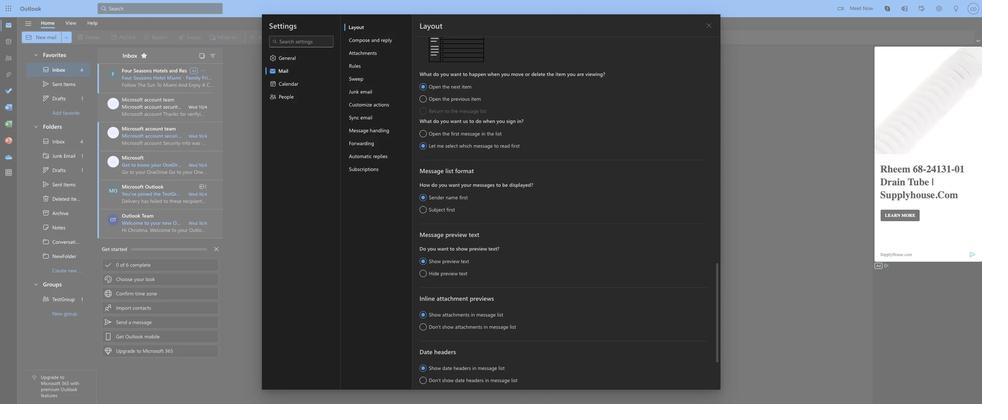 Task type: vqa. For each thing, say whether or not it's contained in the screenshot.

no



Task type: locate. For each thing, give the bounding box(es) containing it.
want up next
[[451, 71, 462, 77]]

1 1 from the top
[[81, 95, 83, 102]]

tab list
[[35, 17, 103, 28]]

2 vertical spatial and
[[246, 161, 254, 168]]

1 seasons from the top
[[134, 67, 152, 74]]

0 horizontal spatial junk
[[52, 152, 62, 159]]

compose
[[349, 37, 370, 43]]

to
[[463, 71, 468, 77], [445, 108, 450, 114], [470, 118, 474, 124], [494, 142, 499, 149], [131, 161, 136, 168], [201, 161, 206, 168], [496, 181, 501, 188], [144, 219, 149, 226], [450, 245, 455, 252], [565, 249, 569, 255], [137, 347, 141, 354], [60, 374, 64, 380]]

inbox inside favorites tree
[[52, 66, 65, 73]]

3 1 from the top
[[81, 167, 83, 173]]

2 drafts from the top
[[52, 167, 66, 173]]

home button
[[35, 17, 60, 28]]

microsoft account team image
[[108, 98, 119, 109], [108, 127, 119, 138]]

1 for  tree item
[[81, 296, 83, 302]]

drafts down  junk email
[[52, 167, 66, 173]]

a
[[129, 319, 131, 326]]

2  from the top
[[42, 252, 49, 260]]

1  button from the top
[[29, 48, 42, 61]]

1 vertical spatial 4
[[80, 138, 83, 145]]

0 vertical spatial mt
[[110, 100, 117, 107]]

 drafts inside tree
[[42, 166, 66, 174]]

items up favorite
[[64, 81, 76, 87]]

tree
[[26, 134, 99, 278]]

drafts for 
[[52, 95, 66, 102]]

new group
[[52, 310, 77, 317]]

 tree item
[[26, 206, 90, 220]]

1  drafts from the top
[[42, 95, 66, 102]]

1 vertical spatial open
[[429, 95, 441, 102]]

hotel down four seasons hotels and resorts
[[153, 74, 166, 81]]

 drafts down  tree item
[[42, 166, 66, 174]]

0 vertical spatial show
[[429, 258, 441, 265]]

10/4 for onedrive
[[199, 162, 207, 168]]

to do image
[[5, 88, 12, 95]]


[[105, 304, 112, 312]]

 tree item
[[26, 91, 90, 105], [26, 163, 90, 177]]

2 select a conversation checkbox from the top
[[108, 185, 122, 197]]

 button
[[138, 50, 150, 61]]

1 horizontal spatial 365
[[165, 347, 173, 354]]

1  from the top
[[42, 80, 49, 87]]

what
[[420, 71, 432, 77], [420, 118, 432, 124]]

1 up add favorite tree item
[[81, 95, 83, 102]]

1 don't from the top
[[429, 323, 441, 330]]

text down 'scan'
[[461, 258, 469, 265]]

 left the favorites
[[33, 52, 39, 58]]

2  sent items from the top
[[42, 181, 76, 188]]

4 inside tree
[[80, 138, 83, 145]]

ad left set your advertising preferences image
[[877, 263, 882, 268]]

Select a conversation checkbox
[[108, 156, 122, 167], [108, 185, 122, 197], [108, 214, 122, 226]]

microsoft account security info verification
[[122, 103, 216, 110]]

outlook inside 'banner'
[[20, 5, 41, 12]]

3 wed from the top
[[189, 162, 198, 168]]

ot
[[110, 216, 116, 223]]

1 vertical spatial 
[[42, 138, 49, 145]]

select a conversation checkbox containing ot
[[108, 214, 122, 226]]

junk inside button
[[349, 88, 359, 95]]

your left phone on the right of page
[[520, 249, 530, 255]]


[[42, 152, 49, 159]]

2 don't from the top
[[429, 377, 441, 384]]

want for your
[[449, 181, 460, 188]]

headers up don't show date headers in message list
[[454, 365, 471, 371]]

3  button from the top
[[29, 278, 42, 291]]

0
[[116, 261, 119, 268]]

1  from the top
[[33, 52, 39, 58]]

your down team
[[151, 219, 161, 226]]

0 vertical spatial  sent items
[[42, 80, 76, 87]]

to up show preview text on the left of the page
[[450, 245, 455, 252]]

4 wed from the top
[[189, 191, 198, 197]]

2 wed 10/4 from the top
[[189, 133, 207, 139]]

subject
[[429, 206, 445, 213]]

tab list containing home
[[35, 17, 103, 28]]

 inside favorites tree
[[42, 66, 49, 73]]


[[199, 183, 207, 190]]

1  from the top
[[42, 238, 49, 245]]

the
[[547, 71, 554, 77], [443, 83, 450, 90], [443, 95, 450, 102], [451, 108, 458, 114], [443, 130, 450, 137], [487, 130, 494, 137], [154, 190, 161, 197], [481, 249, 488, 255]]

1 open from the top
[[429, 83, 441, 90]]

1 vertical spatial items
[[64, 181, 76, 188]]

you down return
[[441, 118, 449, 124]]

open for open the previous item
[[429, 95, 441, 102]]

0 vertical spatial when
[[488, 71, 500, 77]]

show left 'scan'
[[456, 245, 468, 252]]

2 vertical spatial show
[[429, 365, 441, 371]]

security left was
[[165, 132, 182, 139]]

do
[[420, 245, 426, 252]]

email inside button
[[360, 88, 372, 95]]

0 vertical spatial 365
[[165, 347, 173, 354]]

0 vertical spatial info
[[182, 103, 190, 110]]

message for message list format
[[420, 167, 444, 175]]

microsoft image
[[108, 156, 119, 167]]

show date headers in message list
[[429, 365, 505, 371]]

outlook up 'you've joined the testgroup group'
[[145, 183, 164, 190]]

calendar image
[[5, 38, 12, 46]]

message handling button
[[344, 124, 412, 137]]

 inside settings tab list
[[269, 93, 277, 100]]

2 email from the top
[[361, 114, 373, 121]]

1  tree item from the top
[[26, 91, 90, 105]]

junk down sweep
[[349, 88, 359, 95]]

automatic replies button
[[344, 150, 412, 163]]

1  from the top
[[42, 95, 49, 102]]

verification
[[192, 103, 216, 110]]

 button inside 'groups' tree item
[[29, 278, 42, 291]]

0 vertical spatial with
[[509, 249, 519, 255]]

0 vertical spatial text
[[469, 231, 480, 238]]

item
[[556, 71, 566, 77], [462, 83, 472, 90], [471, 95, 481, 102]]

0 vertical spatial read
[[326, 34, 335, 40]]

sweep button
[[344, 72, 412, 85]]

inbox inside tree
[[52, 138, 65, 145]]

1 vertical spatial item
[[462, 83, 472, 90]]

2  tree item from the top
[[26, 163, 90, 177]]

2  drafts from the top
[[42, 166, 66, 174]]

0 vertical spatial 4
[[80, 66, 83, 73]]

4 for second  tree item from the bottom of the page
[[80, 66, 83, 73]]

history
[[83, 238, 99, 245]]

2  from the top
[[42, 166, 49, 174]]

Search settings search field
[[277, 38, 326, 45]]

0 vertical spatial upgrade
[[116, 347, 135, 354]]

0 vertical spatial 
[[42, 66, 49, 73]]

settings tab list
[[262, 14, 341, 390]]

and left reply
[[371, 37, 380, 43]]

don't up the date headers
[[429, 323, 441, 330]]

 inside favorites tree
[[42, 80, 49, 87]]

people image
[[5, 55, 12, 62]]

365 inside message list no conversations selected list box
[[165, 347, 173, 354]]

1 vertical spatial what
[[420, 118, 432, 124]]

show up hide
[[429, 258, 441, 265]]

text up 'scan'
[[469, 231, 480, 238]]

what do you want to happen when you move or delete the item you are viewing? option group
[[420, 69, 707, 116]]

3 wed 10/4 from the top
[[189, 162, 207, 168]]

0 vertical spatial  inbox
[[42, 66, 65, 73]]

outlook link
[[20, 0, 41, 17]]

wed 10/4 for verification
[[189, 104, 207, 110]]

2  from the top
[[42, 181, 49, 188]]

 inside the folders "tree item"
[[33, 124, 39, 129]]

junk inside  junk email
[[52, 152, 62, 159]]

create new folder
[[52, 267, 92, 274]]

four seasons hotels and resorts
[[122, 67, 196, 74]]

0 vertical spatial mobile
[[256, 161, 272, 168]]

2 show from the top
[[429, 311, 441, 318]]

with
[[509, 249, 519, 255], [70, 380, 79, 386]]

 for  people
[[269, 93, 277, 100]]

1 inside  tree item
[[81, 296, 83, 302]]

microsoft
[[122, 96, 143, 103], [122, 103, 143, 110], [122, 125, 144, 132], [122, 132, 144, 139], [122, 154, 144, 161], [122, 183, 144, 190], [143, 347, 164, 354], [41, 380, 60, 386]]

 button inside "favorites" tree item
[[29, 48, 42, 61]]

info left verification at top
[[182, 103, 190, 110]]

and up miami
[[169, 67, 178, 74]]

0 vertical spatial security
[[163, 103, 180, 110]]

sync email
[[349, 114, 373, 121]]

items inside  deleted items
[[71, 195, 83, 202]]

you
[[441, 71, 449, 77], [501, 71, 510, 77], [567, 71, 576, 77], [441, 118, 449, 124], [497, 118, 505, 124], [439, 181, 447, 188], [428, 245, 436, 252]]

with for code
[[509, 249, 519, 255]]

2 microsoft account team from the top
[[122, 125, 176, 132]]

1 select a conversation checkbox from the top
[[108, 156, 122, 167]]

new left folder
[[68, 267, 77, 274]]

1 vertical spatial get
[[102, 246, 110, 252]]

1 vertical spatial 
[[42, 181, 49, 188]]

powerpoint image
[[5, 137, 12, 145]]

0 horizontal spatial read
[[326, 34, 335, 40]]

customize actions button
[[344, 98, 412, 111]]

mt
[[110, 100, 117, 107], [110, 129, 117, 136]]

let me select which message to read first
[[429, 142, 520, 149]]

1 vertical spatial date
[[455, 377, 465, 384]]

email up customize actions
[[360, 88, 372, 95]]

1 horizontal spatial new
[[162, 219, 172, 226]]

1 vertical spatial four
[[122, 74, 132, 81]]

2  from the top
[[33, 124, 39, 129]]

10/4 for verification
[[199, 104, 207, 110]]

preview for show preview text
[[442, 258, 460, 265]]

want up name
[[449, 181, 460, 188]]

how up sender
[[420, 181, 430, 188]]

ad inside message list no conversations selected list box
[[192, 68, 196, 73]]

1 vertical spatial when
[[483, 118, 495, 124]]

0 vertical spatial select a conversation checkbox
[[108, 156, 122, 167]]

open for open the next item
[[429, 83, 441, 90]]

testgroup
[[162, 190, 186, 197], [52, 296, 75, 302]]

items up  deleted items
[[64, 181, 76, 188]]

do up 'open the next item'
[[433, 71, 439, 77]]

 tree item
[[26, 77, 90, 91], [26, 177, 90, 191]]

get started
[[102, 246, 127, 252]]

message inside button
[[349, 127, 369, 134]]

wed for outlook.com
[[189, 220, 198, 226]]

0 vertical spatial sent
[[52, 81, 62, 87]]

2 what from the top
[[420, 118, 432, 124]]

0 vertical spatial and
[[371, 37, 380, 43]]

0 horizontal spatial date
[[442, 365, 452, 371]]

 inbox for second  tree item from the bottom of the page
[[42, 66, 65, 73]]

previews
[[470, 294, 494, 302]]

1  tree item from the top
[[26, 62, 90, 77]]

don't
[[429, 323, 441, 330], [429, 377, 441, 384]]

with inside upgrade to microsoft 365 with premium outlook features
[[70, 380, 79, 386]]

time
[[135, 290, 145, 297]]

document
[[0, 0, 983, 404]]


[[42, 80, 49, 87], [42, 181, 49, 188]]

0 vertical spatial drafts
[[52, 95, 66, 102]]

get right microsoft image
[[122, 161, 130, 168]]

 inside "favorites" tree item
[[33, 52, 39, 58]]

2 vertical spatial inbox
[[52, 138, 65, 145]]

0 vertical spatial don't
[[429, 323, 441, 330]]

1 mt from the top
[[110, 100, 117, 107]]

text for message preview text
[[469, 231, 480, 238]]

 drafts inside favorites tree
[[42, 95, 66, 102]]

2 vertical spatial 
[[33, 281, 39, 287]]

1 wed 10/4 from the top
[[189, 104, 207, 110]]

0 vertical spatial 
[[33, 52, 39, 58]]

3 select a conversation checkbox from the top
[[108, 214, 122, 226]]

0 vertical spatial testgroup
[[162, 190, 186, 197]]

 left groups
[[33, 281, 39, 287]]

import
[[116, 304, 131, 311]]

drafts
[[52, 95, 66, 102], [52, 167, 66, 173]]

 for  conversation history
[[42, 238, 49, 245]]

1 drafts from the top
[[52, 95, 66, 102]]

 inbox inside favorites tree
[[42, 66, 65, 73]]

1 vertical spatial message
[[420, 167, 444, 175]]

the right joined
[[154, 190, 161, 197]]

1 vertical spatial text
[[461, 258, 469, 265]]

3  from the top
[[33, 281, 39, 287]]

1 vertical spatial show
[[442, 323, 454, 330]]

hotel
[[153, 74, 166, 81], [222, 74, 234, 81]]

 tree item
[[26, 62, 90, 77], [26, 134, 90, 148]]

in up don't show date headers in message list
[[473, 365, 477, 371]]

2 vertical spatial mobile
[[145, 333, 160, 340]]

you left sign
[[497, 118, 505, 124]]

 inside 'groups' tree item
[[33, 281, 39, 287]]

1 vertical spatial with
[[70, 380, 79, 386]]

1
[[81, 95, 83, 102], [81, 152, 83, 159], [81, 167, 83, 173], [81, 296, 83, 302]]

3 show from the top
[[429, 365, 441, 371]]

365 for upgrade to microsoft 365 with premium outlook features
[[62, 380, 69, 386]]

outlook up welcome
[[122, 212, 140, 219]]

email right sync
[[361, 114, 373, 121]]

preview
[[446, 231, 467, 238], [469, 245, 487, 252], [442, 258, 460, 265], [441, 270, 458, 277]]

conversation
[[52, 238, 81, 245]]

item for open the next item
[[462, 83, 472, 90]]

how inside how do you want your messages to be displayed? option group
[[420, 181, 430, 188]]

favorites tree item
[[26, 48, 90, 62]]

 sent items inside tree
[[42, 181, 76, 188]]

 junk email
[[42, 152, 76, 159]]

show for attachment
[[442, 323, 454, 330]]

4 1 from the top
[[81, 296, 83, 302]]

2 1 from the top
[[81, 152, 83, 159]]

1 inside favorites tree
[[81, 95, 83, 102]]

import contacts
[[116, 304, 151, 311]]

 inside tree
[[42, 138, 49, 145]]

1 vertical spatial sent
[[52, 181, 62, 188]]

1 four from the top
[[122, 67, 132, 74]]

 inbox for second  tree item from the top of the page
[[42, 138, 65, 145]]

you up 'open the next item'
[[441, 71, 449, 77]]

1 vertical spatial show
[[429, 311, 441, 318]]

drafts inside tree
[[52, 167, 66, 173]]

1 vertical spatial  button
[[29, 120, 42, 133]]

microsoft account team up the "microsoft account security info verification"
[[122, 96, 174, 103]]

home
[[41, 19, 55, 26]]

 inside tree item
[[42, 295, 49, 303]]

0 horizontal spatial with
[[70, 380, 79, 386]]

dialog containing settings
[[0, 0, 983, 404]]

do for your
[[432, 181, 438, 188]]

1 vertical spatial how
[[420, 181, 430, 188]]

–
[[186, 161, 188, 168]]

how right –
[[189, 161, 200, 168]]

wed
[[189, 104, 197, 110], [189, 133, 198, 139], [189, 162, 198, 168], [189, 191, 198, 197], [189, 220, 198, 226]]

2 4 from the top
[[80, 138, 83, 145]]

 mark all as read
[[292, 34, 335, 41]]

read inside  mark all as read
[[326, 34, 335, 40]]

item right next
[[462, 83, 472, 90]]

upgrade inside upgrade to microsoft 365 with premium outlook features
[[41, 374, 59, 380]]

 down 
[[42, 166, 49, 174]]

1 horizontal spatial 
[[269, 93, 277, 100]]

1 sent from the top
[[52, 81, 62, 87]]

 button for groups
[[29, 278, 42, 291]]

1 right  testgroup
[[81, 296, 83, 302]]

message list format
[[420, 167, 474, 175]]

 tree item up add favorite tree item
[[26, 77, 90, 91]]

1 wed from the top
[[189, 104, 197, 110]]

move & delete group
[[22, 30, 244, 44]]

1 horizontal spatial read
[[500, 142, 510, 149]]

microsoft account team image up m
[[108, 127, 119, 138]]

message
[[460, 108, 479, 114], [461, 130, 480, 137], [474, 142, 493, 149], [477, 311, 496, 318], [133, 319, 152, 326], [489, 323, 509, 330], [478, 365, 497, 371], [491, 377, 510, 384]]

compose and reply
[[349, 37, 392, 43]]

when right the "happen"
[[488, 71, 500, 77]]

2  tree item from the top
[[26, 134, 90, 148]]

to left be
[[496, 181, 501, 188]]

2  inbox from the top
[[42, 138, 65, 145]]

show inside do you want to show preview text? option group
[[456, 245, 468, 252]]

security up microsoft account security info was added at left
[[163, 103, 180, 110]]

first
[[451, 130, 460, 137], [512, 142, 520, 149], [460, 194, 468, 201], [447, 206, 455, 213]]

want for to
[[451, 71, 462, 77]]

0 horizontal spatial how
[[189, 161, 200, 168]]

 tree item up newfolder
[[26, 235, 99, 249]]

1 for  tree item for 
[[81, 95, 83, 102]]

0 vertical spatial  tree item
[[26, 62, 90, 77]]

inbox 
[[123, 51, 148, 59]]

1 4 from the top
[[80, 66, 83, 73]]

ad up family
[[192, 68, 196, 73]]

1 vertical spatial junk
[[52, 152, 62, 159]]

0 vertical spatial items
[[64, 81, 76, 87]]

and inside compose and reply button
[[371, 37, 380, 43]]

1 horizontal spatial with
[[509, 249, 519, 255]]

4 inside favorites tree
[[80, 66, 83, 73]]

1 vertical spatial email
[[361, 114, 373, 121]]

choose your look
[[116, 276, 155, 283]]

rules button
[[344, 60, 412, 72]]

0 vertical spatial email
[[360, 88, 372, 95]]

 inside tree
[[42, 166, 49, 174]]

the up let me select which message to read first
[[487, 130, 494, 137]]

in inside option group
[[482, 130, 486, 137]]

do for to
[[433, 71, 439, 77]]

attachments down show attachments in message list
[[455, 323, 483, 330]]

1 vertical spatial select a conversation checkbox
[[108, 185, 122, 197]]


[[199, 53, 205, 59]]

0 of 6 complete
[[116, 261, 151, 268]]

1 email from the top
[[360, 88, 372, 95]]

3 open from the top
[[429, 130, 441, 137]]

tree containing 
[[26, 134, 99, 278]]

mt inside select a conversation checkbox
[[110, 100, 117, 107]]

show for attachment
[[429, 311, 441, 318]]

0 vertical spatial four
[[122, 67, 132, 74]]

365 inside upgrade to microsoft 365 with premium outlook features
[[62, 380, 69, 386]]

to right us on the top
[[470, 118, 474, 124]]

messages
[[473, 181, 495, 188]]

application
[[0, 0, 983, 404]]

2 four from the top
[[122, 74, 132, 81]]

read down sign
[[500, 142, 510, 149]]

in down show date headers in message list
[[485, 377, 489, 384]]

1 vertical spatial 
[[33, 124, 39, 129]]

drafts inside favorites tree
[[52, 95, 66, 102]]

 down  on the left top
[[269, 93, 277, 100]]

to left the "happen"
[[463, 71, 468, 77]]

 tree item for 
[[26, 91, 90, 105]]

2 mt from the top
[[110, 129, 117, 136]]

choose
[[116, 276, 133, 283]]

 archive
[[42, 209, 69, 217]]

email inside 'button'
[[361, 114, 373, 121]]


[[214, 247, 219, 251]]

2 vertical spatial message
[[420, 231, 444, 238]]

your right know
[[151, 161, 161, 168]]

first down name
[[447, 206, 455, 213]]

wed for onedrive
[[189, 162, 198, 168]]

2 vertical spatial select a conversation checkbox
[[108, 214, 122, 226]]

microsoft account team image for microsoft account security info verification
[[108, 98, 119, 109]]

mobile
[[256, 161, 272, 168], [613, 249, 628, 255], [145, 333, 160, 340]]

inbox inside inbox 
[[123, 51, 137, 59]]

1  from the top
[[42, 66, 49, 73]]

2 vertical spatial items
[[71, 195, 83, 202]]

layout tab panel
[[413, 0, 721, 395]]

item right "previous"
[[471, 95, 481, 102]]

the inside message list no conversations selected list box
[[154, 190, 161, 197]]

1 horizontal spatial hotel
[[222, 74, 234, 81]]

to right return
[[445, 108, 450, 114]]

1 vertical spatial 
[[42, 252, 49, 260]]

 inbox inside tree
[[42, 138, 65, 145]]

2 open from the top
[[429, 95, 441, 102]]

upgrade inside message list no conversations selected list box
[[116, 347, 135, 354]]

mt down four seasons hotels and resorts image
[[110, 100, 117, 107]]

 button
[[21, 18, 35, 30]]

as
[[319, 34, 324, 40]]

1 show from the top
[[429, 258, 441, 265]]

0 horizontal spatial layout
[[349, 24, 364, 30]]

0 vertical spatial 
[[269, 93, 277, 100]]

wed for was
[[189, 133, 198, 139]]

the down open the previous item
[[451, 108, 458, 114]]

list
[[480, 108, 487, 114], [496, 130, 502, 137], [446, 167, 454, 175], [497, 311, 504, 318], [510, 323, 516, 330], [499, 365, 505, 371], [511, 377, 518, 384]]

items right deleted
[[71, 195, 83, 202]]

select a conversation checkbox containing m
[[108, 156, 122, 167]]

 button for folders
[[29, 120, 42, 133]]


[[105, 333, 112, 340]]

0 vertical spatial inbox
[[123, 51, 137, 59]]

layout inside button
[[349, 24, 364, 30]]

outlook up  button
[[20, 5, 41, 12]]

2 wed from the top
[[189, 133, 198, 139]]

calendar
[[279, 80, 298, 87]]

5 wed 10/4 from the top
[[189, 220, 207, 226]]

preview down show preview text on the left of the page
[[441, 270, 458, 277]]

text down show preview text on the left of the page
[[459, 270, 468, 277]]

0 vertical spatial seasons
[[134, 67, 152, 74]]

open inside what do you want us to do when you sign in? option group
[[429, 130, 441, 137]]

don't down the date headers
[[429, 377, 441, 384]]

view button
[[60, 17, 82, 28]]

with for 365
[[70, 380, 79, 386]]

to right premium features icon
[[60, 374, 64, 380]]

select a conversation checkbox for welcome to your new outlook.com account
[[108, 214, 122, 226]]

2  from the top
[[42, 138, 49, 145]]

seasons down four seasons hotels and resorts
[[134, 74, 152, 81]]

0 vertical spatial what
[[420, 71, 432, 77]]

what do you want us to do when you sign in? option group
[[420, 116, 707, 151]]

 testgroup
[[42, 295, 75, 303]]

testgroup up new group
[[52, 296, 75, 302]]

 button inside the folders "tree item"
[[29, 120, 42, 133]]

 drafts for 
[[42, 95, 66, 102]]

date down show date headers in message list
[[455, 377, 465, 384]]

2  button from the top
[[29, 120, 42, 133]]

 tree item
[[26, 220, 90, 235]]

1  inbox from the top
[[42, 66, 65, 73]]

customize
[[349, 101, 372, 108]]

with right premium
[[70, 380, 79, 386]]

wed 10/4 for group
[[189, 191, 207, 197]]

0 vertical spatial get
[[122, 161, 130, 168]]

1 down  tree item
[[81, 167, 83, 173]]

 for folders
[[33, 124, 39, 129]]

info for was
[[184, 132, 193, 139]]

show down the date headers
[[429, 365, 441, 371]]

 inside favorites tree
[[42, 95, 49, 102]]

 for 
[[42, 95, 49, 102]]

2 vertical spatial  button
[[29, 278, 42, 291]]

 for  testgroup
[[42, 295, 49, 303]]

hide
[[429, 270, 439, 277]]

which
[[459, 142, 472, 149]]

2 horizontal spatial and
[[371, 37, 380, 43]]

inbox heading
[[113, 48, 150, 63]]

1 inside  tree item
[[81, 152, 83, 159]]

0 vertical spatial microsoft account team image
[[108, 98, 119, 109]]

2 vertical spatial show
[[442, 377, 454, 384]]

 tree item up create
[[26, 249, 90, 263]]

 tree item
[[26, 235, 99, 249], [26, 249, 90, 263]]

in up let me select which message to read first
[[482, 130, 486, 137]]

the down 'open the next item'
[[443, 95, 450, 102]]

send
[[116, 319, 127, 326]]

4 wed 10/4 from the top
[[189, 191, 207, 197]]

ad
[[192, 68, 196, 73], [877, 263, 882, 268]]

2 sent from the top
[[52, 181, 62, 188]]

outlook inside upgrade to microsoft 365 with premium outlook features
[[61, 386, 77, 392]]

do up sender
[[432, 181, 438, 188]]

select a conversation checkbox up mo
[[108, 156, 122, 167]]

0 horizontal spatial 365
[[62, 380, 69, 386]]

1 microsoft account team image from the top
[[108, 98, 119, 109]]

actions
[[374, 101, 389, 108]]

365
[[165, 347, 173, 354], [62, 380, 69, 386]]

0 vertical spatial junk
[[349, 88, 359, 95]]

1 what from the top
[[420, 71, 432, 77]]

date down the date headers
[[442, 365, 452, 371]]

get for get started
[[102, 246, 110, 252]]

0 vertical spatial attachments
[[442, 311, 470, 318]]

0 vertical spatial microsoft account team
[[122, 96, 174, 103]]

 for second  tree item from the bottom of the page
[[42, 66, 49, 73]]

 button left folders
[[29, 120, 42, 133]]

show for you
[[429, 258, 441, 265]]

 tree item
[[26, 148, 90, 163]]

 down the favorites
[[42, 80, 49, 87]]

0 vertical spatial team
[[163, 96, 174, 103]]

1 vertical spatial inbox
[[52, 66, 65, 73]]

5 wed from the top
[[189, 220, 198, 226]]

1 vertical spatial read
[[500, 142, 510, 149]]

group inside tree item
[[64, 310, 77, 317]]

show down show attachments in message list
[[442, 323, 454, 330]]

1 vertical spatial  drafts
[[42, 166, 66, 174]]

1 vertical spatial mobile
[[613, 249, 628, 255]]

 for second  tree item from the top of the page
[[42, 138, 49, 145]]

1  sent items from the top
[[42, 80, 76, 87]]

dialog
[[0, 0, 983, 404]]

all
[[313, 34, 318, 40]]

seasons for hotels
[[134, 67, 152, 74]]

hotel right friendly
[[222, 74, 234, 81]]

4 down "favorites" tree item
[[80, 66, 83, 73]]

show down show date headers in message list
[[442, 377, 454, 384]]

 up the 
[[42, 181, 49, 188]]

1 microsoft account team from the top
[[122, 96, 174, 103]]

upgrade up premium
[[41, 374, 59, 380]]

0 horizontal spatial new
[[68, 267, 77, 274]]

select a conversation checkbox for get to know your onedrive – how to back up your pc and mobile
[[108, 156, 122, 167]]

mt inside checkbox
[[110, 129, 117, 136]]

show inside option group
[[429, 258, 441, 265]]

upgrade right 
[[116, 347, 135, 354]]

1 vertical spatial microsoft account team
[[122, 125, 176, 132]]

select a conversation checkbox containing mo
[[108, 185, 122, 197]]

do
[[433, 71, 439, 77], [433, 118, 439, 124], [476, 118, 482, 124], [432, 181, 438, 188]]

2 seasons from the top
[[134, 74, 152, 81]]

2 microsoft account team image from the top
[[108, 127, 119, 138]]

message list no conversations selected list box
[[98, 64, 272, 404]]

when left sign
[[483, 118, 495, 124]]

2  tree item from the top
[[26, 249, 90, 263]]

1 horizontal spatial group
[[187, 190, 201, 197]]



Task type: describe. For each thing, give the bounding box(es) containing it.
folders tree item
[[26, 120, 90, 134]]

know
[[137, 161, 150, 168]]

files image
[[5, 71, 12, 79]]

premium
[[41, 386, 59, 392]]


[[105, 319, 112, 326]]

hide preview text
[[429, 270, 468, 277]]

folder
[[78, 267, 92, 274]]

subject first
[[429, 206, 455, 213]]

to down the "get outlook mobile"
[[137, 347, 141, 354]]

preview left qr
[[469, 245, 487, 252]]

Select a conversation checkbox
[[108, 98, 122, 109]]

testgroup inside  testgroup
[[52, 296, 75, 302]]

sign
[[507, 118, 516, 124]]

email for junk email
[[360, 88, 372, 95]]

forwarding
[[349, 140, 374, 147]]

groups tree item
[[26, 278, 90, 292]]

 for 
[[42, 166, 49, 174]]

create new folder tree item
[[26, 263, 92, 278]]

select
[[445, 142, 458, 149]]

0 horizontal spatial mobile
[[145, 333, 160, 340]]

tab list inside "application"
[[35, 17, 103, 28]]

mt for microsoft account security info was added
[[110, 129, 117, 136]]

get outlook mobile
[[116, 333, 160, 340]]

don't for headers
[[429, 377, 441, 384]]

customize actions
[[349, 101, 389, 108]]

compose and reply button
[[344, 34, 412, 47]]

show for headers
[[429, 365, 441, 371]]

pc
[[238, 161, 245, 168]]

group inside message list no conversations selected list box
[[187, 190, 201, 197]]

four for four seasons hotel miami - family friendly hotel
[[122, 74, 132, 81]]

open the next item
[[429, 83, 472, 90]]

email
[[64, 152, 76, 159]]

how do you want your messages to be displayed? option group
[[420, 180, 707, 214]]

read inside what do you want us to do when you sign in? option group
[[500, 142, 510, 149]]

email for sync email
[[361, 114, 373, 121]]

new inside message list no conversations selected list box
[[162, 219, 172, 226]]

want up show preview text on the left of the page
[[438, 245, 449, 252]]

10/4 for outlook.com
[[199, 220, 207, 226]]

to inside upgrade to microsoft 365 with premium outlook features
[[60, 374, 64, 380]]

microsoft outlook image
[[108, 185, 119, 197]]

the left next
[[443, 83, 450, 90]]

security for was
[[165, 132, 182, 139]]

next
[[451, 83, 461, 90]]

move
[[511, 71, 524, 77]]

upgrade for upgrade to microsoft 365 with premium outlook features
[[41, 374, 59, 380]]

text for hide preview text
[[459, 270, 468, 277]]

4 for second  tree item from the top of the page
[[80, 138, 83, 145]]

word image
[[5, 104, 12, 112]]

1 horizontal spatial ad
[[877, 263, 882, 268]]

meet now
[[851, 5, 874, 11]]

wed 10/4 for outlook.com
[[189, 220, 207, 226]]

want for us
[[451, 118, 462, 124]]

open the first message in the list
[[429, 130, 502, 137]]

sent inside favorites tree
[[52, 81, 62, 87]]

microsoft account team for microsoft account security info verification
[[122, 96, 174, 103]]

security for verification
[[163, 103, 180, 110]]

Select a conversation checkbox
[[108, 127, 122, 138]]

1 horizontal spatial mobile
[[256, 161, 272, 168]]

four seasons hotels and resorts image
[[107, 68, 119, 80]]

add
[[52, 109, 62, 116]]

0 vertical spatial headers
[[434, 348, 456, 356]]

message for message handling
[[349, 127, 369, 134]]

 for favorites
[[33, 52, 39, 58]]

new group tree item
[[26, 306, 90, 321]]

more apps image
[[5, 169, 12, 176]]

what do you want us to do when you sign in?
[[420, 118, 524, 124]]

automatic
[[349, 153, 372, 160]]

mo
[[109, 187, 118, 194]]

message inside list box
[[133, 319, 152, 326]]

open for open the first message in the list
[[429, 130, 441, 137]]

seasons for hotel
[[134, 74, 152, 81]]

code
[[497, 249, 508, 255]]

mail image
[[5, 22, 12, 29]]

started
[[111, 246, 127, 252]]

your right up on the left top of page
[[227, 161, 237, 168]]

10/4 for was
[[199, 133, 207, 139]]

show for headers
[[442, 377, 454, 384]]

sweep
[[349, 75, 363, 82]]

message inside what do you want to happen when you move or delete the item you are viewing? option group
[[460, 108, 479, 114]]

get for get to know your onedrive – how to back up your pc and mobile
[[122, 161, 130, 168]]

settings heading
[[269, 20, 297, 30]]

send a message
[[116, 319, 152, 326]]

items inside favorites tree
[[64, 81, 76, 87]]

mt for microsoft account security info verification
[[110, 100, 117, 107]]

mark
[[300, 34, 312, 40]]

newfolder
[[52, 253, 76, 259]]

delete
[[532, 71, 546, 77]]

document containing settings
[[0, 0, 983, 404]]

you left are
[[567, 71, 576, 77]]

0 vertical spatial item
[[556, 71, 566, 77]]

list inside what do you want to happen when you move or delete the item you are viewing? option group
[[480, 108, 487, 114]]


[[269, 80, 277, 87]]

resorts
[[179, 67, 196, 74]]

text?
[[489, 245, 500, 252]]

show preview text
[[429, 258, 469, 265]]

1  tree item from the top
[[26, 77, 90, 91]]

miami
[[167, 74, 181, 81]]

outlook right download
[[594, 249, 612, 255]]

don't for attachment
[[429, 323, 441, 330]]


[[209, 52, 217, 60]]

layout inside tab panel
[[420, 20, 443, 30]]

you up sender name first
[[439, 181, 447, 188]]

team for verification
[[163, 96, 174, 103]]

select a conversation checkbox for you've joined the testgroup group
[[108, 185, 122, 197]]

scan
[[469, 249, 479, 255]]

1 hotel from the left
[[153, 74, 166, 81]]

sent inside tree
[[52, 181, 62, 188]]

you right do in the left of the page
[[428, 245, 436, 252]]

2 hotel from the left
[[222, 74, 234, 81]]

scan the qr code with your phone camera to download outlook mobile
[[469, 249, 628, 255]]

or
[[525, 71, 530, 77]]

subscriptions
[[349, 166, 379, 172]]

inbox for second  tree item from the top of the page
[[52, 138, 65, 145]]

replies
[[373, 153, 388, 160]]

item for open the previous item
[[471, 95, 481, 102]]

your left look
[[134, 276, 144, 283]]

 inside tree
[[42, 181, 49, 188]]

 drafts for 
[[42, 166, 66, 174]]

archive
[[52, 210, 69, 216]]

do right us on the top
[[476, 118, 482, 124]]

download
[[571, 249, 593, 255]]

1 vertical spatial headers
[[454, 365, 471, 371]]

 for groups
[[33, 281, 39, 287]]

get to know your onedrive – how to back up your pc and mobile
[[122, 161, 272, 168]]

you left move
[[501, 71, 510, 77]]

2 horizontal spatial mobile
[[613, 249, 628, 255]]

outlook banner
[[0, 0, 983, 17]]

outlook.com
[[173, 219, 203, 226]]

your inside how do you want your messages to be displayed? option group
[[461, 181, 472, 188]]

 general
[[269, 55, 296, 62]]

set your advertising preferences image
[[884, 263, 890, 269]]

wed for verification
[[189, 104, 197, 110]]

1 horizontal spatial and
[[246, 161, 254, 168]]

10/4 for group
[[199, 191, 207, 197]]

how inside message list no conversations selected list box
[[189, 161, 200, 168]]

previous
[[451, 95, 470, 102]]

preview for hide preview text
[[441, 270, 458, 277]]

m
[[111, 158, 116, 165]]

four for four seasons hotels and resorts
[[122, 67, 132, 74]]

notes
[[52, 224, 65, 231]]


[[42, 195, 49, 202]]

inbox for second  tree item from the bottom of the page
[[52, 66, 65, 73]]

microsoft account team image for microsoft account security info was added
[[108, 127, 119, 138]]

outlook down send a message
[[125, 333, 143, 340]]

 tree item for 
[[26, 163, 90, 177]]

welcome to your new outlook.com account
[[122, 219, 222, 226]]

what for what do you want us to do when you sign in?
[[420, 118, 432, 124]]

 for  newfolder
[[42, 252, 49, 260]]

 button for favorites
[[29, 48, 42, 61]]

don't show attachments in message list
[[429, 323, 516, 330]]

1 for   tree item
[[81, 167, 83, 173]]

features
[[41, 392, 57, 398]]

 button
[[207, 51, 219, 61]]

inline
[[420, 294, 435, 302]]

now
[[864, 5, 874, 11]]

application containing settings
[[0, 0, 983, 404]]


[[292, 34, 299, 41]]

onedrive
[[163, 161, 184, 168]]

forwarding button
[[344, 137, 412, 150]]

add favorite tree item
[[26, 105, 90, 120]]

contacts
[[133, 304, 151, 311]]

excel image
[[5, 121, 12, 128]]

subscriptions button
[[344, 163, 412, 176]]

format
[[455, 167, 474, 175]]

first down sign
[[512, 142, 520, 149]]

of
[[120, 261, 125, 268]]

message preview text
[[420, 231, 480, 238]]

me
[[437, 142, 444, 149]]

 button
[[197, 51, 207, 61]]

what for what do you want to happen when you move or delete the item you are viewing?
[[420, 71, 432, 77]]

microsoft account team for microsoft account security info was added
[[122, 125, 176, 132]]

left-rail-appbar navigation
[[1, 17, 16, 166]]

list inside what do you want us to do when you sign in? option group
[[496, 130, 502, 137]]

favorite
[[63, 109, 80, 116]]

2 vertical spatial headers
[[466, 377, 484, 384]]

happen
[[469, 71, 486, 77]]

layout heading
[[420, 20, 443, 30]]

upgrade to microsoft 365 with premium outlook features
[[41, 374, 79, 398]]

junk email button
[[344, 85, 412, 98]]

microsoft outlook
[[122, 183, 164, 190]]

are
[[577, 71, 584, 77]]

info for verification
[[182, 103, 190, 110]]

2  tree item from the top
[[26, 177, 90, 191]]

1 vertical spatial attachments
[[455, 323, 483, 330]]

return to the message list
[[429, 108, 487, 114]]

1 vertical spatial and
[[169, 67, 178, 74]]

message for message preview text
[[420, 231, 444, 238]]

new inside tree item
[[68, 267, 77, 274]]

wed 10/4 for was
[[189, 133, 207, 139]]

drafts for 
[[52, 167, 66, 173]]

 sent items inside favorites tree
[[42, 80, 76, 87]]

microsoft inside upgrade to microsoft 365 with premium outlook features
[[41, 380, 60, 386]]

attachments
[[349, 49, 377, 56]]

upgrade for upgrade to microsoft 365
[[116, 347, 135, 354]]

team for was
[[165, 125, 176, 132]]

message list section
[[98, 46, 272, 404]]

1 horizontal spatial date
[[455, 377, 465, 384]]

premium features image
[[32, 375, 37, 380]]

outlook team image
[[108, 214, 119, 226]]


[[269, 55, 277, 62]]

favorites tree
[[26, 45, 90, 120]]

reply
[[381, 37, 392, 43]]

the up select
[[443, 130, 450, 137]]

do you want to show preview text? option group
[[420, 243, 707, 278]]

to right camera
[[565, 249, 569, 255]]

1 for  tree item
[[81, 152, 83, 159]]

qr
[[489, 249, 496, 255]]

to left "back"
[[201, 161, 206, 168]]

get for get outlook mobile
[[116, 333, 124, 340]]

wed 10/4 for onedrive
[[189, 162, 207, 168]]

confirm
[[116, 290, 134, 297]]

in down show attachments in message list
[[484, 323, 488, 330]]

add favorite
[[52, 109, 80, 116]]

 tree item
[[26, 191, 90, 206]]

testgroup inside message list no conversations selected list box
[[162, 190, 186, 197]]

preview for message preview text
[[446, 231, 467, 238]]

tags group
[[288, 30, 509, 44]]

to left know
[[131, 161, 136, 168]]

first right name
[[460, 194, 468, 201]]

onedrive image
[[5, 154, 12, 161]]

first up select
[[451, 130, 460, 137]]

1  tree item from the top
[[26, 235, 99, 249]]

 tree item
[[26, 292, 90, 306]]

the right delete
[[547, 71, 554, 77]]

do for us
[[433, 118, 439, 124]]

365 for upgrade to microsoft 365
[[165, 347, 173, 354]]


[[25, 20, 32, 27]]

handling
[[370, 127, 389, 134]]

to down team
[[144, 219, 149, 226]]

in up don't show attachments in message list on the bottom of page
[[471, 311, 475, 318]]

the left qr
[[481, 249, 488, 255]]

f
[[112, 71, 114, 77]]

wed for group
[[189, 191, 198, 197]]


[[105, 276, 112, 283]]

text for show preview text
[[461, 258, 469, 265]]

help button
[[82, 17, 103, 28]]

look
[[145, 276, 155, 283]]

to right the which
[[494, 142, 499, 149]]

open the previous item
[[429, 95, 481, 102]]



